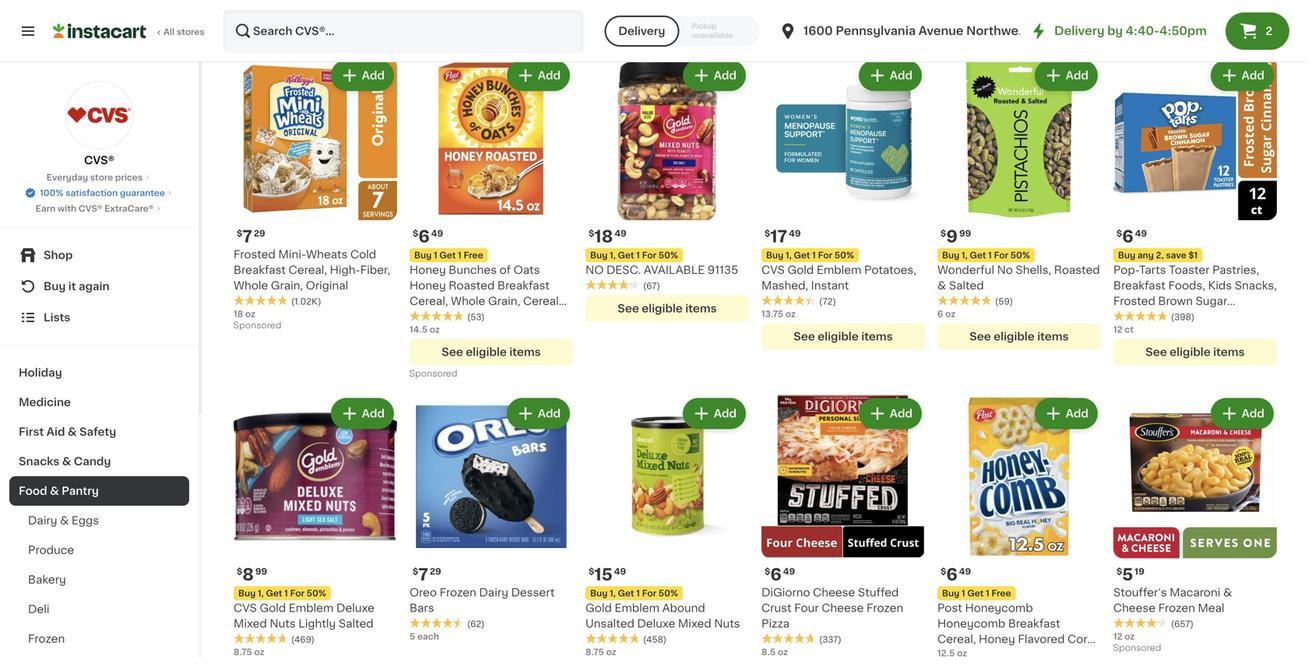 Task type: vqa. For each thing, say whether or not it's contained in the screenshot.


Task type: describe. For each thing, give the bounding box(es) containing it.
49 for no
[[615, 229, 627, 238]]

1 for gold emblem abound unsalted deluxe mixed nuts
[[637, 590, 640, 598]]

8.75 for 15
[[586, 648, 604, 657]]

0 horizontal spatial 5
[[410, 633, 415, 641]]

get for wonderful no shells, roasted & salted
[[970, 251, 987, 260]]

49 up "digiorno"
[[784, 568, 796, 576]]

$1
[[1189, 251, 1198, 260]]

$ inside $ 17 49
[[765, 229, 771, 238]]

1, for 17
[[786, 251, 792, 260]]

medicine
[[19, 397, 71, 408]]

1 vertical spatial sponsored badge image
[[410, 370, 457, 379]]

emblem inside gold emblem abound unsalted deluxe mixed nuts
[[615, 603, 660, 614]]

unsalted
[[586, 619, 635, 630]]

sponsored badge image for 5
[[1114, 645, 1161, 653]]

(72)
[[820, 297, 837, 306]]

flavored
[[1019, 634, 1065, 645]]

deli link
[[9, 595, 189, 625]]

items right delivery button in the top of the page
[[686, 7, 717, 18]]

no desc. available 91135
[[586, 265, 739, 276]]

extracare®
[[105, 205, 154, 213]]

$ inside $ 15 49
[[589, 568, 595, 576]]

stuffed
[[858, 588, 899, 599]]

1 up "honey bunches of oats honey roasted breakfast cereal, whole grain, cereal box"
[[434, 251, 438, 260]]

meal
[[1199, 603, 1225, 614]]

see eligible items for breakfast
[[1146, 347, 1246, 358]]

& inside the wonderful no shells, roasted & salted
[[938, 280, 947, 291]]

19
[[1135, 568, 1145, 576]]

1 vertical spatial cvs®
[[79, 205, 102, 213]]

buy 1, get 1 for 50% for 15
[[591, 590, 679, 598]]

(398)
[[1172, 313, 1195, 322]]

honey bunches of oats honey roasted breakfast cereal, whole grain, cereal box
[[410, 265, 559, 322]]

corn
[[1068, 634, 1095, 645]]

buy for cvs gold emblem potatoes, mashed, instant
[[767, 251, 784, 260]]

dairy & eggs link
[[9, 506, 189, 536]]

oz for wonderful no shells, roasted & salted
[[946, 310, 956, 318]]

8.5
[[762, 648, 776, 657]]

buy any 2, save $1
[[1119, 251, 1198, 260]]

1 horizontal spatial 5
[[1123, 567, 1134, 583]]

for for 8
[[290, 590, 305, 598]]

buy for cvs gold emblem deluxe mixed nuts lightly salted
[[238, 590, 256, 598]]

get for cvs gold emblem deluxe mixed nuts lightly salted
[[266, 590, 282, 598]]

items down the wonderful no shells, roasted & salted
[[1038, 331, 1069, 342]]

2 button
[[1226, 12, 1290, 50]]

oreo frozen dairy dessert bars
[[410, 588, 555, 614]]

buy 1, get 1 for 50% for 9
[[943, 251, 1031, 260]]

dairy inside oreo frozen dairy dessert bars
[[479, 588, 509, 599]]

cheese inside stouffer's macaroni & cheese frozen meal
[[1114, 603, 1156, 614]]

product group containing see eligible items
[[234, 0, 397, 41]]

free for of
[[464, 251, 484, 260]]

buy inside buy it again link
[[44, 281, 66, 292]]

breakfast inside pop-tarts toaster pastries, breakfast foods, kids snacks, frosted brown sugar cinnamon
[[1114, 280, 1166, 291]]

small
[[1023, 650, 1053, 660]]

tarts
[[1140, 265, 1167, 276]]

sponsored badge image for 7
[[234, 322, 281, 331]]

whole for 7
[[234, 280, 268, 291]]

49 for gold
[[614, 568, 626, 576]]

product group containing 18
[[586, 57, 749, 322]]

it
[[68, 281, 76, 292]]

all
[[164, 28, 175, 36]]

$ 9 99
[[941, 228, 972, 245]]

buy it again link
[[9, 271, 189, 302]]

breakfast inside "honey bunches of oats honey roasted breakfast cereal, whole grain, cereal box"
[[498, 280, 550, 291]]

$ 7 29 for oreo
[[413, 567, 441, 583]]

get for post honeycomb honeycomb breakfast cereal, honey flavored corn cereal, kosher, small size box
[[968, 590, 984, 598]]

cereal, left kosher, on the right bottom of page
[[938, 650, 977, 660]]

honey inside post honeycomb honeycomb breakfast cereal, honey flavored corn cereal, kosher, small size box
[[979, 634, 1016, 645]]

get for cvs gold emblem potatoes, mashed, instant
[[794, 251, 811, 260]]

49 for pop-
[[1136, 229, 1148, 238]]

emblem for 8
[[289, 603, 334, 614]]

toaster
[[1170, 265, 1210, 276]]

29 for frosted
[[254, 229, 265, 238]]

frosted inside the frosted mini-wheats cold breakfast cereal, high-fiber, whole grain, original
[[234, 249, 276, 260]]

prices
[[115, 173, 143, 182]]

buy for gold emblem abound unsalted deluxe mixed nuts
[[591, 590, 608, 598]]

& left candy
[[62, 457, 71, 467]]

items down sugar
[[1214, 347, 1246, 358]]

salted inside cvs gold emblem deluxe mixed nuts lightly salted
[[339, 619, 374, 630]]

delivery by 4:40-4:50pm
[[1055, 25, 1208, 37]]

cvs for 8
[[234, 603, 257, 614]]

(62)
[[467, 620, 485, 629]]

instant
[[812, 280, 850, 291]]

(458)
[[644, 636, 667, 644]]

12 for 5
[[1114, 633, 1123, 641]]

buy 1, get 1 for 50% for 17
[[767, 251, 855, 260]]

0 vertical spatial honeycomb
[[966, 603, 1034, 614]]

potatoes,
[[865, 265, 917, 276]]

product group containing 17
[[762, 57, 926, 350]]

oz for cvs gold emblem deluxe mixed nuts lightly salted
[[254, 648, 265, 657]]

product group containing 5
[[1114, 395, 1278, 657]]

1 vertical spatial honey
[[410, 280, 446, 291]]

0 vertical spatial 18
[[595, 228, 613, 245]]

four
[[795, 603, 819, 614]]

all stores link
[[53, 9, 206, 53]]

snacks
[[19, 457, 59, 467]]

bakery
[[28, 575, 66, 586]]

food & pantry link
[[9, 477, 189, 506]]

1600
[[804, 25, 833, 37]]

buy 1, get 1 for 50% for 8
[[238, 590, 326, 598]]

(1.02k)
[[291, 297, 321, 306]]

$ inside the $ 9 99
[[941, 229, 947, 238]]

cereal, inside "honey bunches of oats honey roasted breakfast cereal, whole grain, cereal box"
[[410, 296, 448, 307]]

pennsylvania
[[836, 25, 916, 37]]

items down potatoes,
[[862, 331, 893, 342]]

$ 6 49 for honey
[[413, 228, 443, 245]]

100%
[[40, 189, 63, 197]]

1 pt
[[234, 1, 249, 10]]

frozen inside oreo frozen dairy dessert bars
[[440, 588, 477, 599]]

abound
[[663, 603, 706, 614]]

see eligible items down (67)
[[618, 303, 717, 314]]

product group containing 15
[[586, 395, 749, 660]]

first
[[19, 427, 44, 438]]

each
[[418, 633, 439, 641]]

oz right 12.5
[[958, 650, 968, 658]]

pastries,
[[1213, 265, 1260, 276]]

nuts inside cvs gold emblem deluxe mixed nuts lightly salted
[[270, 619, 296, 630]]

49 for post
[[960, 568, 972, 576]]

northwest
[[967, 25, 1031, 37]]

& inside stouffer's macaroni & cheese frozen meal
[[1224, 588, 1233, 599]]

12.5 oz
[[938, 650, 968, 658]]

$ 17 49
[[765, 228, 801, 245]]

(337)
[[820, 636, 842, 644]]

mixed inside cvs gold emblem deluxe mixed nuts lightly salted
[[234, 619, 267, 630]]

box
[[1080, 650, 1100, 660]]

items down cereal
[[510, 347, 541, 358]]

product group containing 9
[[938, 57, 1102, 350]]

mashed,
[[762, 280, 809, 291]]

food & pantry
[[19, 486, 99, 497]]

0 vertical spatial honey
[[410, 265, 446, 276]]

9
[[947, 228, 958, 245]]

& left eggs
[[60, 516, 69, 527]]

post honeycomb honeycomb breakfast cereal, honey flavored corn cereal, kosher, small size box
[[938, 603, 1100, 660]]

everyday store prices
[[47, 173, 143, 182]]

99 for 9
[[960, 229, 972, 238]]

1600 pennsylvania avenue northwest
[[804, 25, 1031, 37]]

everyday store prices link
[[47, 171, 152, 184]]

see eligible items for &
[[970, 331, 1069, 342]]

5 each
[[410, 633, 439, 641]]

7 for frosted
[[243, 228, 252, 245]]

see eligible items for honey
[[442, 347, 541, 358]]

oz for digiorno cheese stuffed crust four cheese frozen pizza
[[778, 648, 788, 657]]

stores
[[177, 28, 205, 36]]

oz for frosted mini-wheats cold breakfast cereal, high-fiber, whole grain, original
[[245, 310, 256, 318]]

& right food at the bottom of page
[[50, 486, 59, 497]]

delivery button
[[605, 16, 680, 47]]

cheese up (337)
[[822, 603, 864, 614]]

12 ct
[[1114, 325, 1134, 334]]

ct
[[1125, 325, 1134, 334]]

for for 17
[[818, 251, 833, 260]]

breakfast inside post honeycomb honeycomb breakfast cereal, honey flavored corn cereal, kosher, small size box
[[1009, 619, 1061, 630]]

50% for 8
[[307, 590, 326, 598]]

13.75
[[762, 310, 784, 318]]

bars
[[410, 603, 434, 614]]

(59)
[[996, 297, 1014, 306]]

6 for pop-
[[1123, 228, 1134, 245]]

avenue
[[919, 25, 964, 37]]

gold for 8
[[260, 603, 286, 614]]

dessert
[[511, 588, 555, 599]]

delivery for delivery
[[619, 26, 666, 37]]

7 for oreo
[[419, 567, 429, 583]]

1 vertical spatial honeycomb
[[938, 619, 1006, 630]]

14.5 oz
[[410, 325, 440, 334]]

buy for pop-tarts toaster pastries, breakfast foods, kids snacks, frosted brown sugar cinnamon
[[1119, 251, 1136, 260]]

breakfast inside the frosted mini-wheats cold breakfast cereal, high-fiber, whole grain, original
[[234, 265, 286, 276]]

6 oz
[[938, 310, 956, 318]]

pop-
[[1114, 265, 1140, 276]]

cvs gold emblem potatoes, mashed, instant
[[762, 265, 917, 291]]

frozen down the deli at bottom left
[[28, 634, 65, 645]]

$ 6 49 for pop-
[[1117, 228, 1148, 245]]

fiber,
[[361, 265, 390, 276]]

49 for honey
[[431, 229, 443, 238]]

first aid & safety
[[19, 427, 116, 438]]

1, for 8
[[258, 590, 264, 598]]

15
[[595, 567, 613, 583]]

get for honey bunches of oats honey roasted breakfast cereal, whole grain, cereal box
[[440, 251, 456, 260]]

snacks & candy link
[[9, 447, 189, 477]]

29 for oreo
[[430, 568, 441, 576]]

1 inside button
[[234, 1, 237, 10]]

50% for 18
[[659, 251, 679, 260]]

buy for honey bunches of oats honey roasted breakfast cereal, whole grain, cereal box
[[414, 251, 432, 260]]

gold emblem abound unsalted deluxe mixed nuts
[[586, 603, 741, 630]]

99 for 8
[[255, 568, 267, 576]]

0 vertical spatial dairy
[[28, 516, 57, 527]]

items right 1600
[[862, 22, 893, 33]]

items down 91135 at the right top of the page
[[686, 303, 717, 314]]

6 for honey
[[419, 228, 430, 245]]

grain, for buy 1 get 1 free
[[488, 296, 521, 307]]

get for gold emblem abound unsalted deluxe mixed nuts
[[618, 590, 635, 598]]

bunches
[[449, 265, 497, 276]]



Task type: locate. For each thing, give the bounding box(es) containing it.
1 horizontal spatial delivery
[[1055, 25, 1105, 37]]

0 vertical spatial 99
[[960, 229, 972, 238]]

None search field
[[223, 9, 585, 53]]

1 horizontal spatial frosted
[[1114, 296, 1156, 307]]

buy 1, get 1 for 50% up cvs gold emblem deluxe mixed nuts lightly salted
[[238, 590, 326, 598]]

1 vertical spatial 18
[[234, 310, 243, 318]]

0 vertical spatial frosted
[[234, 249, 276, 260]]

2 horizontal spatial gold
[[788, 265, 814, 276]]

1 horizontal spatial grain,
[[488, 296, 521, 307]]

grain, inside "honey bunches of oats honey roasted breakfast cereal, whole grain, cereal box"
[[488, 296, 521, 307]]

1 vertical spatial 5
[[410, 633, 415, 641]]

buy 1 get 1 free for bunches
[[414, 251, 484, 260]]

8.75 for 8
[[234, 648, 252, 657]]

0 horizontal spatial salted
[[339, 619, 374, 630]]

0 horizontal spatial buy 1 get 1 free
[[414, 251, 484, 260]]

buy up post
[[943, 590, 960, 598]]

1600 pennsylvania avenue northwest button
[[779, 9, 1031, 53]]

$ 18 49
[[589, 228, 627, 245]]

1 horizontal spatial sponsored badge image
[[410, 370, 457, 379]]

12.5
[[938, 650, 955, 658]]

50% for 15
[[659, 590, 679, 598]]

1 for cvs gold emblem potatoes, mashed, instant
[[813, 251, 816, 260]]

oz for honey bunches of oats honey roasted breakfast cereal, whole grain, cereal box
[[430, 325, 440, 334]]

$ 8 99
[[237, 567, 267, 583]]

7 up the frosted mini-wheats cold breakfast cereal, high-fiber, whole grain, original
[[243, 228, 252, 245]]

salted down wonderful on the top of page
[[950, 280, 985, 291]]

cvs for 17
[[762, 265, 785, 276]]

foods,
[[1169, 280, 1206, 291]]

1 vertical spatial grain,
[[488, 296, 521, 307]]

frozen
[[440, 588, 477, 599], [867, 603, 904, 614], [1159, 603, 1196, 614], [28, 634, 65, 645]]

lists link
[[9, 302, 189, 333]]

50% up 'abound'
[[659, 590, 679, 598]]

product group
[[234, 0, 397, 41], [234, 57, 397, 334], [410, 57, 573, 383], [586, 57, 749, 322], [762, 57, 926, 350], [938, 57, 1102, 350], [1114, 57, 1278, 366], [234, 395, 397, 660], [410, 395, 573, 643], [586, 395, 749, 660], [762, 395, 926, 660], [938, 395, 1102, 660], [1114, 395, 1278, 657]]

shop
[[44, 250, 73, 261]]

crust
[[762, 603, 792, 614]]

1, down $ 15 49
[[610, 590, 616, 598]]

store
[[90, 173, 113, 182]]

1 horizontal spatial emblem
[[615, 603, 660, 614]]

49 up desc.
[[615, 229, 627, 238]]

0 horizontal spatial deluxe
[[337, 603, 375, 614]]

gold up unsalted
[[586, 603, 612, 614]]

1 vertical spatial buy 1 get 1 free
[[943, 590, 1012, 598]]

1 horizontal spatial 29
[[430, 568, 441, 576]]

product group containing 8
[[234, 395, 397, 660]]

see eligible items
[[266, 22, 365, 33], [618, 303, 717, 314], [794, 331, 893, 342], [970, 331, 1069, 342], [442, 347, 541, 358], [1146, 347, 1246, 358]]

buy for post honeycomb honeycomb breakfast cereal, honey flavored corn cereal, kosher, small size box
[[943, 590, 960, 598]]

1 vertical spatial 7
[[419, 567, 429, 583]]

buy 1, get 1 for 50% for 18
[[591, 251, 679, 260]]

for up cvs gold emblem deluxe mixed nuts lightly salted
[[290, 590, 305, 598]]

1 up the "cvs gold emblem potatoes, mashed, instant"
[[813, 251, 816, 260]]

cheese up four
[[813, 588, 856, 599]]

oz down stouffer's
[[1125, 633, 1136, 641]]

1, for 18
[[610, 251, 616, 260]]

earn
[[36, 205, 55, 213]]

post
[[938, 603, 963, 614]]

cvs® logo image
[[65, 81, 134, 150]]

no
[[586, 265, 604, 276]]

nuts inside gold emblem abound unsalted deluxe mixed nuts
[[715, 619, 741, 630]]

1 horizontal spatial deluxe
[[638, 619, 676, 630]]

0 vertical spatial $ 7 29
[[237, 228, 265, 245]]

stouffer's macaroni & cheese frozen meal
[[1114, 588, 1233, 614]]

& up meal
[[1224, 588, 1233, 599]]

1 vertical spatial $ 7 29
[[413, 567, 441, 583]]

cvs up mashed,
[[762, 265, 785, 276]]

&
[[938, 280, 947, 291], [68, 427, 77, 438], [62, 457, 71, 467], [50, 486, 59, 497], [60, 516, 69, 527], [1224, 588, 1233, 599]]

1, for 9
[[962, 251, 968, 260]]

frosted inside pop-tarts toaster pastries, breakfast foods, kids snacks, frosted brown sugar cinnamon
[[1114, 296, 1156, 307]]

available
[[644, 265, 705, 276]]

any
[[1138, 251, 1155, 260]]

99 inside $ 8 99
[[255, 568, 267, 576]]

honeycomb down post
[[938, 619, 1006, 630]]

dairy
[[28, 516, 57, 527], [479, 588, 509, 599]]

★★★★★
[[586, 280, 640, 291], [586, 280, 640, 291], [234, 295, 288, 306], [234, 295, 288, 306], [762, 295, 816, 306], [762, 295, 816, 306], [938, 295, 993, 306], [938, 295, 993, 306], [410, 311, 464, 322], [410, 311, 464, 322], [1114, 311, 1169, 322], [1114, 311, 1169, 322], [410, 618, 464, 629], [410, 618, 464, 629], [1114, 618, 1169, 629], [1114, 618, 1169, 629], [234, 634, 288, 645], [234, 634, 288, 645], [586, 634, 640, 645], [586, 634, 640, 645], [762, 634, 816, 645], [762, 634, 816, 645]]

(657)
[[1172, 620, 1194, 629]]

deluxe inside gold emblem abound unsalted deluxe mixed nuts
[[638, 619, 676, 630]]

8.75
[[234, 648, 252, 657], [586, 648, 604, 657]]

49 up any
[[1136, 229, 1148, 238]]

$ 6 49 for post
[[941, 567, 972, 583]]

8.75 down cvs gold emblem deluxe mixed nuts lightly salted
[[234, 648, 252, 657]]

for for 9
[[995, 251, 1009, 260]]

0 horizontal spatial 29
[[254, 229, 265, 238]]

2 12 from the top
[[1114, 633, 1123, 641]]

29 up the frosted mini-wheats cold breakfast cereal, high-fiber, whole grain, original
[[254, 229, 265, 238]]

buy down 17
[[767, 251, 784, 260]]

0 vertical spatial deluxe
[[337, 603, 375, 614]]

deluxe inside cvs gold emblem deluxe mixed nuts lightly salted
[[337, 603, 375, 614]]

2 horizontal spatial sponsored badge image
[[1114, 645, 1161, 653]]

1 left 'pt' at the top left of the page
[[234, 1, 237, 10]]

0 horizontal spatial 8.75 oz
[[234, 648, 265, 657]]

1 vertical spatial dairy
[[479, 588, 509, 599]]

1 vertical spatial roasted
[[449, 280, 495, 291]]

earn with cvs® extracare® link
[[36, 203, 163, 215]]

0 vertical spatial 5
[[1123, 567, 1134, 583]]

1 for wonderful no shells, roasted & salted
[[989, 251, 992, 260]]

buy 1, get 1 for 50% up desc.
[[591, 251, 679, 260]]

1 horizontal spatial gold
[[586, 603, 612, 614]]

49
[[431, 229, 443, 238], [615, 229, 627, 238], [789, 229, 801, 238], [1136, 229, 1148, 238], [614, 568, 626, 576], [784, 568, 796, 576], [960, 568, 972, 576]]

buy 1 get 1 free for honeycomb
[[943, 590, 1012, 598]]

instacart logo image
[[53, 22, 146, 41]]

earn with cvs® extracare®
[[36, 205, 154, 213]]

0 horizontal spatial whole
[[234, 280, 268, 291]]

guarantee
[[120, 189, 165, 197]]

honey
[[410, 265, 446, 276], [410, 280, 446, 291], [979, 634, 1016, 645]]

0 vertical spatial 12
[[1114, 325, 1123, 334]]

service type group
[[605, 16, 760, 47]]

(469)
[[291, 636, 315, 644]]

roasted inside the wonderful no shells, roasted & salted
[[1055, 265, 1101, 276]]

oz down cvs gold emblem deluxe mixed nuts lightly salted
[[254, 648, 265, 657]]

whole up 18 oz
[[234, 280, 268, 291]]

1 vertical spatial deluxe
[[638, 619, 676, 630]]

1 up wonderful on the top of page
[[989, 251, 992, 260]]

free up post honeycomb honeycomb breakfast cereal, honey flavored corn cereal, kosher, small size box at the right bottom
[[992, 590, 1012, 598]]

shells,
[[1016, 265, 1052, 276]]

1 horizontal spatial 18
[[595, 228, 613, 245]]

cvs down 8
[[234, 603, 257, 614]]

gold inside the "cvs gold emblem potatoes, mashed, instant"
[[788, 265, 814, 276]]

4:40-
[[1126, 25, 1160, 37]]

8.75 oz
[[234, 648, 265, 657], [586, 648, 617, 657]]

cvs® down satisfaction
[[79, 205, 102, 213]]

buy 1, get 1 for 50% up no
[[943, 251, 1031, 260]]

1 vertical spatial cvs
[[234, 603, 257, 614]]

$ 7 29 for frosted
[[237, 228, 265, 245]]

1 for cvs gold emblem deluxe mixed nuts lightly salted
[[285, 590, 288, 598]]

oz
[[245, 310, 256, 318], [786, 310, 796, 318], [946, 310, 956, 318], [430, 325, 440, 334], [1125, 633, 1136, 641], [254, 648, 265, 657], [606, 648, 617, 657], [778, 648, 788, 657], [958, 650, 968, 658]]

1, for 15
[[610, 590, 616, 598]]

1 vertical spatial 12
[[1114, 633, 1123, 641]]

add
[[362, 70, 385, 81], [538, 70, 561, 81], [714, 70, 737, 81], [890, 70, 913, 81], [1066, 70, 1089, 81], [1242, 70, 1265, 81], [362, 408, 385, 419], [538, 408, 561, 419], [714, 408, 737, 419], [890, 408, 913, 419], [1066, 408, 1089, 419], [1242, 408, 1265, 419]]

1 horizontal spatial nuts
[[715, 619, 741, 630]]

1 horizontal spatial 99
[[960, 229, 972, 238]]

8.5 oz
[[762, 648, 788, 657]]

buy 1, get 1 for 50% down $ 15 49
[[591, 590, 679, 598]]

49 inside $ 15 49
[[614, 568, 626, 576]]

0 horizontal spatial 7
[[243, 228, 252, 245]]

50% up available
[[659, 251, 679, 260]]

0 horizontal spatial delivery
[[619, 26, 666, 37]]

for for 15
[[642, 590, 657, 598]]

8.75 oz down unsalted
[[586, 648, 617, 657]]

buy 1 get 1 free up bunches
[[414, 251, 484, 260]]

99 right "9" at the right of the page
[[960, 229, 972, 238]]

2 vertical spatial honey
[[979, 634, 1016, 645]]

dairy up "produce"
[[28, 516, 57, 527]]

50% for 17
[[835, 251, 855, 260]]

cvs inside cvs gold emblem deluxe mixed nuts lightly salted
[[234, 603, 257, 614]]

0 vertical spatial 7
[[243, 228, 252, 245]]

1 horizontal spatial 7
[[419, 567, 429, 583]]

$ 7 29 up the frosted mini-wheats cold breakfast cereal, high-fiber, whole grain, original
[[237, 228, 265, 245]]

18 oz
[[234, 310, 256, 318]]

holiday
[[19, 368, 62, 379]]

oz for cvs gold emblem potatoes, mashed, instant
[[786, 310, 796, 318]]

0 horizontal spatial gold
[[260, 603, 286, 614]]

buy for wonderful no shells, roasted & salted
[[943, 251, 960, 260]]

desc.
[[607, 265, 641, 276]]

1 vertical spatial whole
[[451, 296, 486, 307]]

frosted up cinnamon
[[1114, 296, 1156, 307]]

food
[[19, 486, 47, 497]]

0 vertical spatial cvs®
[[84, 155, 115, 166]]

49 inside $ 17 49
[[789, 229, 801, 238]]

cvs® up everyday store prices link
[[84, 155, 115, 166]]

1 horizontal spatial salted
[[950, 280, 985, 291]]

original
[[306, 280, 348, 291]]

cvs inside the "cvs gold emblem potatoes, mashed, instant"
[[762, 265, 785, 276]]

1 for post honeycomb honeycomb breakfast cereal, honey flavored corn cereal, kosher, small size box
[[986, 590, 990, 598]]

roasted right shells,
[[1055, 265, 1101, 276]]

1
[[234, 1, 237, 10], [434, 251, 438, 260], [458, 251, 462, 260], [637, 251, 640, 260], [813, 251, 816, 260], [989, 251, 992, 260], [285, 590, 288, 598], [637, 590, 640, 598], [962, 590, 966, 598], [986, 590, 990, 598]]

1, up wonderful on the top of page
[[962, 251, 968, 260]]

(67)
[[644, 282, 661, 290]]

1 horizontal spatial mixed
[[678, 619, 712, 630]]

gold inside gold emblem abound unsalted deluxe mixed nuts
[[586, 603, 612, 614]]

stouffer's
[[1114, 588, 1168, 599]]

50% for 9
[[1011, 251, 1031, 260]]

oz for stouffer's macaroni & cheese frozen meal
[[1125, 633, 1136, 641]]

salted inside the wonderful no shells, roasted & salted
[[950, 280, 985, 291]]

grain, for 7
[[271, 280, 303, 291]]

2 mixed from the left
[[678, 619, 712, 630]]

2 vertical spatial sponsored badge image
[[1114, 645, 1161, 653]]

delivery inside button
[[619, 26, 666, 37]]

0 vertical spatial buy 1 get 1 free
[[414, 251, 484, 260]]

1 horizontal spatial 8.75 oz
[[586, 648, 617, 657]]

brown
[[1159, 296, 1194, 307]]

8.75 oz for 15
[[586, 648, 617, 657]]

see eligible items for mashed,
[[794, 331, 893, 342]]

get
[[440, 251, 456, 260], [618, 251, 635, 260], [794, 251, 811, 260], [970, 251, 987, 260], [266, 590, 282, 598], [618, 590, 635, 598], [968, 590, 984, 598]]

1 vertical spatial salted
[[339, 619, 374, 630]]

1 horizontal spatial cvs
[[762, 265, 785, 276]]

0 horizontal spatial sponsored badge image
[[234, 322, 281, 331]]

1 vertical spatial 29
[[430, 568, 441, 576]]

see eligible items see eligible items
[[618, 7, 893, 33]]

honeycomb
[[966, 603, 1034, 614], [938, 619, 1006, 630]]

candy
[[74, 457, 111, 467]]

1 horizontal spatial roasted
[[1055, 265, 1101, 276]]

49 up post
[[960, 568, 972, 576]]

sponsored badge image down 18 oz
[[234, 322, 281, 331]]

1 up cvs gold emblem deluxe mixed nuts lightly salted
[[285, 590, 288, 598]]

see eligible items button
[[586, 0, 749, 26], [234, 15, 397, 41], [762, 15, 926, 41], [586, 295, 749, 322], [762, 324, 926, 350], [938, 324, 1102, 350], [410, 339, 573, 366], [1114, 339, 1278, 366]]

12 left ct
[[1114, 325, 1123, 334]]

mixed down 'abound'
[[678, 619, 712, 630]]

0 vertical spatial free
[[464, 251, 484, 260]]

for for 18
[[642, 251, 657, 260]]

macaroni
[[1170, 588, 1221, 599]]

12 for buy any 2, save $1
[[1114, 325, 1123, 334]]

emblem for 17
[[817, 265, 862, 276]]

cereal, up box
[[410, 296, 448, 307]]

delivery for delivery by 4:40-4:50pm
[[1055, 25, 1105, 37]]

sugar
[[1196, 296, 1228, 307]]

1 horizontal spatial whole
[[451, 296, 486, 307]]

1 vertical spatial free
[[992, 590, 1012, 598]]

1 horizontal spatial free
[[992, 590, 1012, 598]]

bakery link
[[9, 566, 189, 595]]

get up bunches
[[440, 251, 456, 260]]

0 horizontal spatial grain,
[[271, 280, 303, 291]]

17
[[771, 228, 788, 245]]

gold for 17
[[788, 265, 814, 276]]

emblem inside cvs gold emblem deluxe mixed nuts lightly salted
[[289, 603, 334, 614]]

get up wonderful on the top of page
[[970, 251, 987, 260]]

eligible
[[642, 7, 683, 18], [290, 22, 331, 33], [818, 22, 859, 33], [642, 303, 683, 314], [818, 331, 859, 342], [994, 331, 1035, 342], [466, 347, 507, 358], [1170, 347, 1211, 358]]

5
[[1123, 567, 1134, 583], [410, 633, 415, 641]]

see eligible items down (53)
[[442, 347, 541, 358]]

oz down the frosted mini-wheats cold breakfast cereal, high-fiber, whole grain, original
[[245, 310, 256, 318]]

8.75 oz for 8
[[234, 648, 265, 657]]

$ 5 19
[[1117, 567, 1145, 583]]

oz for gold emblem abound unsalted deluxe mixed nuts
[[606, 648, 617, 657]]

2 8.75 from the left
[[586, 648, 604, 657]]

kosher,
[[979, 650, 1020, 660]]

frozen inside stouffer's macaroni & cheese frozen meal
[[1159, 603, 1196, 614]]

satisfaction
[[66, 189, 118, 197]]

roasted inside "honey bunches of oats honey roasted breakfast cereal, whole grain, cereal box"
[[449, 280, 495, 291]]

1 mixed from the left
[[234, 619, 267, 630]]

dairy up (62)
[[479, 588, 509, 599]]

0 horizontal spatial 99
[[255, 568, 267, 576]]

0 vertical spatial 29
[[254, 229, 265, 238]]

0 vertical spatial roasted
[[1055, 265, 1101, 276]]

gold inside cvs gold emblem deluxe mixed nuts lightly salted
[[260, 603, 286, 614]]

2 nuts from the left
[[715, 619, 741, 630]]

see eligible items down (72)
[[794, 331, 893, 342]]

all stores
[[164, 28, 205, 36]]

5 left 19
[[1123, 567, 1134, 583]]

100% satisfaction guarantee
[[40, 189, 165, 197]]

oz right 8.5
[[778, 648, 788, 657]]

nuts up '(469)'
[[270, 619, 296, 630]]

whole for buy 1 get 1 free
[[451, 296, 486, 307]]

cold
[[351, 249, 376, 260]]

0 horizontal spatial frosted
[[234, 249, 276, 260]]

5 left each
[[410, 633, 415, 641]]

0 vertical spatial salted
[[950, 280, 985, 291]]

get up post honeycomb honeycomb breakfast cereal, honey flavored corn cereal, kosher, small size box at the right bottom
[[968, 590, 984, 598]]

& right aid
[[68, 427, 77, 438]]

0 horizontal spatial 8.75
[[234, 648, 252, 657]]

oz down wonderful on the top of page
[[946, 310, 956, 318]]

2
[[1266, 26, 1273, 37]]

buy it again
[[44, 281, 110, 292]]

Search field
[[224, 11, 583, 51]]

medicine link
[[9, 388, 189, 418]]

50% up cvs gold emblem deluxe mixed nuts lightly salted
[[307, 590, 326, 598]]

0 horizontal spatial free
[[464, 251, 484, 260]]

get for no desc. available 91135
[[618, 251, 635, 260]]

1 horizontal spatial dairy
[[479, 588, 509, 599]]

1 vertical spatial 99
[[255, 568, 267, 576]]

0 vertical spatial grain,
[[271, 280, 303, 291]]

0 horizontal spatial mixed
[[234, 619, 267, 630]]

2 8.75 oz from the left
[[586, 648, 617, 657]]

cereal, up "12.5 oz"
[[938, 634, 977, 645]]

0 horizontal spatial cvs
[[234, 603, 257, 614]]

emblem
[[817, 265, 862, 276], [289, 603, 334, 614], [615, 603, 660, 614]]

0 vertical spatial cvs
[[762, 265, 785, 276]]

0 horizontal spatial emblem
[[289, 603, 334, 614]]

delivery by 4:40-4:50pm link
[[1030, 22, 1208, 41]]

mixed inside gold emblem abound unsalted deluxe mixed nuts
[[678, 619, 712, 630]]

1 up post
[[962, 590, 966, 598]]

99 inside the $ 9 99
[[960, 229, 972, 238]]

again
[[79, 281, 110, 292]]

2 horizontal spatial emblem
[[817, 265, 862, 276]]

eggs
[[72, 516, 99, 527]]

cereal, inside the frosted mini-wheats cold breakfast cereal, high-fiber, whole grain, original
[[289, 265, 327, 276]]

buy 1 get 1 free up post
[[943, 590, 1012, 598]]

cereal, down mini- at the left top
[[289, 265, 327, 276]]

1 8.75 oz from the left
[[234, 648, 265, 657]]

whole up (53)
[[451, 296, 486, 307]]

grain, inside the frosted mini-wheats cold breakfast cereal, high-fiber, whole grain, original
[[271, 280, 303, 291]]

sponsored badge image down 14.5 oz
[[410, 370, 457, 379]]

1 horizontal spatial $ 7 29
[[413, 567, 441, 583]]

0 vertical spatial whole
[[234, 280, 268, 291]]

emblem up unsalted
[[615, 603, 660, 614]]

sponsored badge image
[[234, 322, 281, 331], [410, 370, 457, 379], [1114, 645, 1161, 653]]

emblem up lightly
[[289, 603, 334, 614]]

breakfast down the oats
[[498, 280, 550, 291]]

frozen up (657)
[[1159, 603, 1196, 614]]

whole inside the frosted mini-wheats cold breakfast cereal, high-fiber, whole grain, original
[[234, 280, 268, 291]]

free for honeycomb
[[992, 590, 1012, 598]]

0 horizontal spatial roasted
[[449, 280, 495, 291]]

$ inside $ 5 19
[[1117, 568, 1123, 576]]

see eligible items down 1 pt button
[[266, 22, 365, 33]]

6 for post
[[947, 567, 958, 583]]

mini-
[[279, 249, 306, 260]]

frosted left mini- at the left top
[[234, 249, 276, 260]]

buy right cold
[[414, 251, 432, 260]]

grain, up (1.02k) in the left top of the page
[[271, 280, 303, 291]]

deli
[[28, 605, 49, 615]]

1 8.75 from the left
[[234, 648, 252, 657]]

49 up "honey bunches of oats honey roasted breakfast cereal, whole grain, cereal box"
[[431, 229, 443, 238]]

91135
[[708, 265, 739, 276]]

1 up desc.
[[637, 251, 640, 260]]

0 horizontal spatial 18
[[234, 310, 243, 318]]

1 horizontal spatial 8.75
[[586, 648, 604, 657]]

(53)
[[467, 313, 485, 322]]

49 inside $ 18 49
[[615, 229, 627, 238]]

4:50pm
[[1160, 25, 1208, 37]]

49 for cvs
[[789, 229, 801, 238]]

buy up pop-
[[1119, 251, 1136, 260]]

0 vertical spatial sponsored badge image
[[234, 322, 281, 331]]

0 horizontal spatial $ 7 29
[[237, 228, 265, 245]]

see eligible items down (398) on the top of the page
[[1146, 347, 1246, 358]]

frosted mini-wheats cold breakfast cereal, high-fiber, whole grain, original
[[234, 249, 390, 291]]

buy for no desc. available 91135
[[591, 251, 608, 260]]

gold
[[788, 265, 814, 276], [260, 603, 286, 614], [586, 603, 612, 614]]

emblem up instant
[[817, 265, 862, 276]]

1 horizontal spatial buy 1 get 1 free
[[943, 590, 1012, 598]]

deluxe up (458)
[[638, 619, 676, 630]]

items down 1 pt button
[[334, 22, 365, 33]]

0 horizontal spatial dairy
[[28, 516, 57, 527]]

lists
[[44, 312, 70, 323]]

1, up desc.
[[610, 251, 616, 260]]

buy down 8
[[238, 590, 256, 598]]

& down wonderful on the top of page
[[938, 280, 947, 291]]

cvs gold emblem deluxe mixed nuts lightly salted
[[234, 603, 375, 630]]

see eligible items down (59)
[[970, 331, 1069, 342]]

for up no
[[995, 251, 1009, 260]]

frozen down stuffed
[[867, 603, 904, 614]]

$ inside $ 18 49
[[589, 229, 595, 238]]

$ 7 29 up 'oreo' at the bottom of the page
[[413, 567, 441, 583]]

whole inside "honey bunches of oats honey roasted breakfast cereal, whole grain, cereal box"
[[451, 296, 486, 307]]

$ inside $ 8 99
[[237, 568, 243, 576]]

1 12 from the top
[[1114, 325, 1123, 334]]

0 horizontal spatial nuts
[[270, 619, 296, 630]]

6 inside product group
[[938, 310, 944, 318]]

1 for no desc. available 91135
[[637, 251, 640, 260]]

1 vertical spatial frosted
[[1114, 296, 1156, 307]]

1 for honey bunches of oats honey roasted breakfast cereal, whole grain, cereal box
[[458, 251, 462, 260]]

12 right corn
[[1114, 633, 1123, 641]]

breakfast down mini- at the left top
[[234, 265, 286, 276]]

emblem inside the "cvs gold emblem potatoes, mashed, instant"
[[817, 265, 862, 276]]

cvs® link
[[65, 81, 134, 168]]

1 nuts from the left
[[270, 619, 296, 630]]

99 right 8
[[255, 568, 267, 576]]

deluxe left bars
[[337, 603, 375, 614]]

frozen inside the digiorno cheese stuffed crust four cheese frozen pizza
[[867, 603, 904, 614]]



